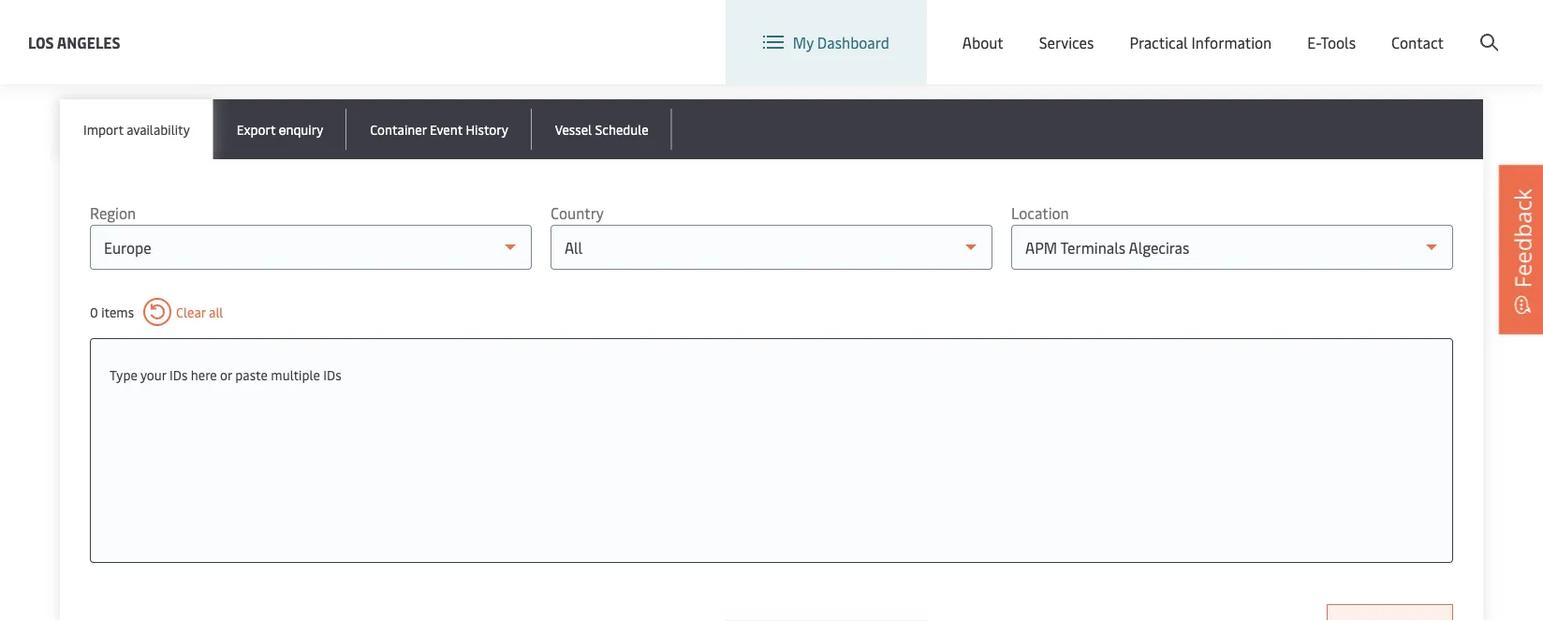 Task type: vqa. For each thing, say whether or not it's contained in the screenshot.
global
yes



Task type: describe. For each thing, give the bounding box(es) containing it.
e-tools button
[[1308, 0, 1356, 84]]

import availability
[[83, 120, 190, 138]]

multiple
[[271, 365, 320, 383]]

event
[[430, 120, 463, 138]]

login / create account
[[1357, 17, 1508, 37]]

practical
[[1130, 32, 1188, 52]]

contact
[[1392, 32, 1444, 52]]

services
[[1039, 32, 1094, 52]]

contact button
[[1392, 0, 1444, 84]]

availability
[[127, 120, 190, 138]]

information
[[1192, 32, 1272, 52]]

los
[[28, 32, 54, 52]]

1 vertical spatial or
[[220, 365, 232, 383]]

about
[[963, 32, 1004, 52]]

paste
[[235, 365, 268, 383]]

import
[[83, 120, 123, 138]]

export
[[237, 120, 276, 138]]

history
[[466, 120, 508, 138]]

type
[[110, 365, 137, 383]]

global menu
[[1182, 18, 1268, 38]]

search
[[419, 37, 463, 57]]

containers,
[[171, 37, 244, 57]]

switch location
[[1017, 17, 1123, 37]]

the
[[317, 37, 340, 57]]

here
[[191, 365, 217, 383]]

terminal.
[[558, 37, 618, 57]]

change
[[265, 37, 314, 57]]

country
[[551, 203, 604, 223]]

vessel schedule
[[555, 120, 649, 138]]

your
[[140, 365, 166, 383]]

0 items
[[90, 303, 134, 321]]

my dashboard button
[[763, 0, 890, 84]]

practical information
[[1130, 32, 1272, 52]]

login / create account link
[[1322, 0, 1508, 55]]

e-
[[1308, 32, 1321, 52]]

angeles
[[57, 32, 120, 52]]

a
[[483, 37, 491, 57]]

e-tools
[[1308, 32, 1356, 52]]

login
[[1357, 17, 1393, 37]]

practical information button
[[1130, 0, 1272, 84]]

additional
[[99, 37, 167, 57]]

to
[[401, 37, 415, 57]]

vessel schedule button
[[532, 99, 672, 159]]

different
[[495, 37, 554, 57]]

tab list containing import availability
[[60, 99, 1484, 159]]

/
[[1396, 17, 1403, 37]]

los angeles
[[28, 32, 120, 52]]



Task type: locate. For each thing, give the bounding box(es) containing it.
0
[[90, 303, 98, 321]]

feedback
[[1508, 189, 1538, 288]]

tools
[[1321, 32, 1356, 52]]

items
[[101, 303, 134, 321]]

create
[[1406, 17, 1450, 37]]

export еnquiry
[[237, 120, 323, 138]]

about button
[[963, 0, 1004, 84]]

or left change
[[248, 37, 262, 57]]

container
[[370, 120, 427, 138]]

еnquiry
[[279, 120, 323, 138]]

vessel
[[555, 120, 592, 138]]

location
[[1065, 17, 1123, 37], [1012, 203, 1069, 223]]

los angeles link
[[28, 30, 120, 54]]

or
[[248, 37, 262, 57], [220, 365, 232, 383]]

enter additional containers, or change the location to search at a different terminal.
[[60, 37, 618, 57]]

region
[[90, 203, 136, 223]]

clear all
[[176, 303, 223, 321]]

switch location button
[[987, 17, 1123, 38]]

import availability button
[[60, 99, 213, 159]]

my dashboard
[[793, 32, 890, 52]]

dashboard
[[818, 32, 890, 52]]

0 horizontal spatial ids
[[170, 365, 188, 383]]

1 horizontal spatial or
[[248, 37, 262, 57]]

switch
[[1017, 17, 1061, 37]]

0 vertical spatial or
[[248, 37, 262, 57]]

1 ids from the left
[[170, 365, 188, 383]]

export еnquiry button
[[213, 99, 347, 159]]

0 vertical spatial location
[[1065, 17, 1123, 37]]

enter
[[60, 37, 96, 57]]

all
[[209, 303, 223, 321]]

or right "here" at the left bottom of page
[[220, 365, 232, 383]]

location
[[343, 37, 398, 57]]

global
[[1182, 18, 1226, 38]]

account
[[1453, 17, 1508, 37]]

tab list
[[60, 99, 1484, 159]]

1 vertical spatial location
[[1012, 203, 1069, 223]]

ids right your
[[170, 365, 188, 383]]

clear all button
[[143, 298, 223, 326]]

feedback button
[[1500, 165, 1544, 334]]

type your ids here or paste multiple ids
[[110, 365, 342, 383]]

2 ids from the left
[[323, 365, 342, 383]]

global menu button
[[1141, 0, 1286, 56]]

at
[[466, 37, 480, 57]]

services button
[[1039, 0, 1094, 84]]

ids
[[170, 365, 188, 383], [323, 365, 342, 383]]

clear
[[176, 303, 206, 321]]

schedule
[[595, 120, 649, 138]]

ids right multiple
[[323, 365, 342, 383]]

container event history button
[[347, 99, 532, 159]]

None text field
[[110, 358, 1434, 392]]

container event history
[[370, 120, 508, 138]]

0 horizontal spatial or
[[220, 365, 232, 383]]

1 horizontal spatial ids
[[323, 365, 342, 383]]

my
[[793, 32, 814, 52]]

menu
[[1229, 18, 1268, 38]]

location inside button
[[1065, 17, 1123, 37]]



